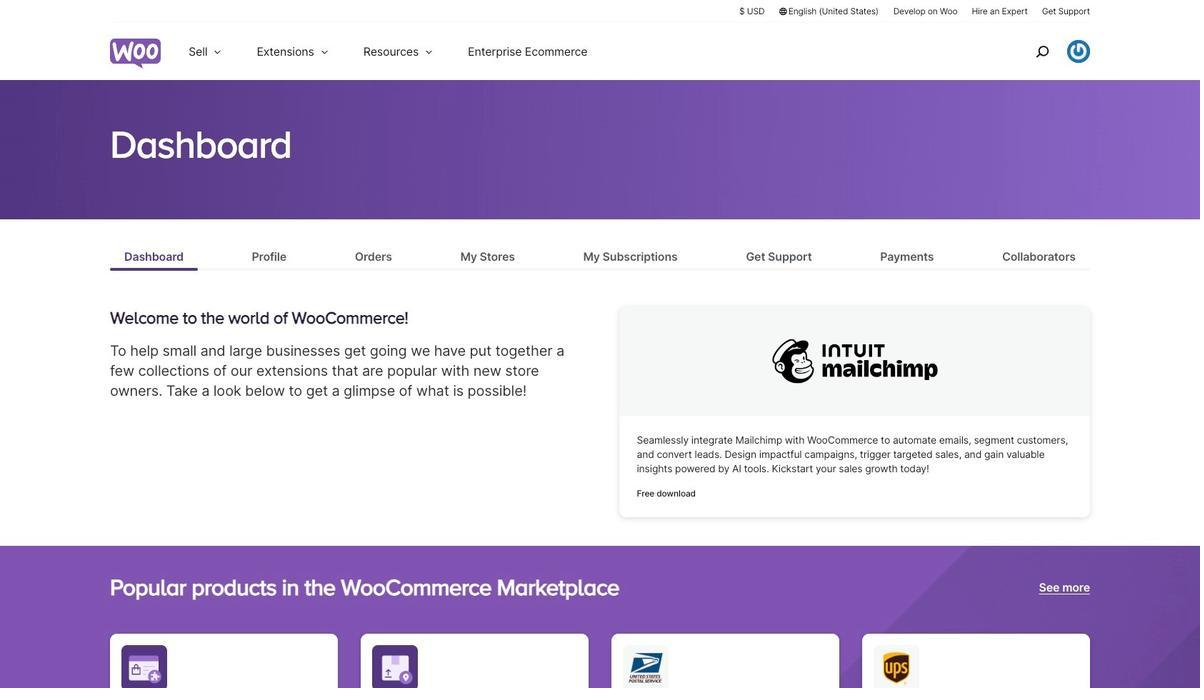 Task type: vqa. For each thing, say whether or not it's contained in the screenshot.
'Search' icon
yes



Task type: describe. For each thing, give the bounding box(es) containing it.
service navigation menu element
[[1005, 28, 1090, 75]]



Task type: locate. For each thing, give the bounding box(es) containing it.
open account menu image
[[1067, 40, 1090, 63]]

search image
[[1031, 40, 1054, 63]]



